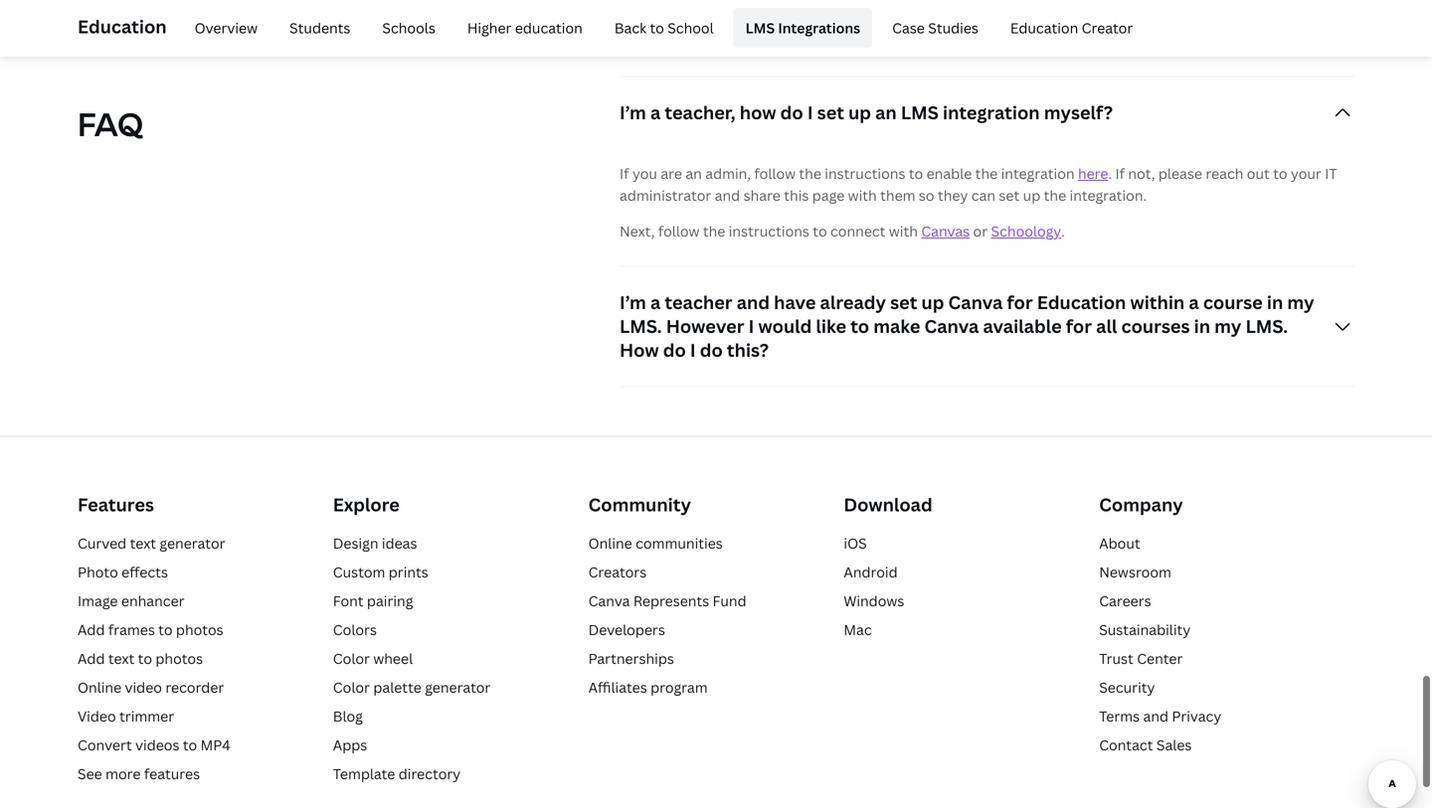 Task type: locate. For each thing, give the bounding box(es) containing it.
1 vertical spatial enable
[[927, 164, 972, 183]]

1 horizontal spatial instructions
[[825, 164, 906, 183]]

creators
[[588, 563, 647, 582]]

online up creators
[[588, 534, 632, 553]]

i'm up how
[[620, 291, 646, 315]]

1 horizontal spatial all
[[1096, 315, 1117, 339]]

contact
[[1099, 736, 1153, 755]]

integration.
[[1070, 186, 1147, 205]]

canva
[[756, 0, 797, 7], [620, 32, 661, 51], [949, 291, 1003, 315], [925, 315, 979, 339], [588, 592, 630, 611]]

1 horizontal spatial how
[[1026, 10, 1054, 29]]

to right sign
[[1276, 10, 1291, 29]]

image
[[78, 592, 118, 611]]

education inside i'm a teacher and have already set up canva for education within a course in my lms. however i would like to make canva available for all courses in my lms. how do i do this?
[[1037, 291, 1126, 315]]

up up schoology "link"
[[1023, 186, 1041, 205]]

1 horizontal spatial make
[[874, 315, 921, 339]]

i'm left 'teacher,'
[[620, 101, 646, 125]]

0 vertical spatial available
[[801, 0, 860, 7]]

how inside the you can easily make canva available on all courses in your lms. firstly you'll need to enable the integration and access your consumer key and the shared secret – learn how to do so
[[1026, 10, 1054, 29]]

lms integrations
[[746, 18, 861, 37]]

education left the within
[[1037, 291, 1126, 315]]

an inside dropdown button
[[875, 101, 897, 125]]

canva inside online communities creators canva represents fund developers partnerships affiliates program
[[588, 592, 630, 611]]

with inside . if not, please reach out to your it administrator and share this page with them so they can set up the integration.
[[848, 186, 877, 205]]

1 horizontal spatial generator
[[425, 679, 491, 697]]

add down image
[[78, 621, 105, 640]]

trimmer
[[119, 707, 174, 726]]

generator up effects
[[160, 534, 225, 553]]

0 horizontal spatial .
[[1062, 222, 1065, 241]]

back to school link
[[603, 8, 726, 48]]

. inside the . ensure you sign in to the canva account that was set up for your school or district.
[[1146, 10, 1149, 29]]

0 vertical spatial can
[[648, 0, 672, 7]]

1 vertical spatial so
[[919, 186, 935, 205]]

1 horizontal spatial available
[[983, 315, 1062, 339]]

about
[[1099, 534, 1141, 553]]

apps link
[[333, 736, 367, 755]]

and left have
[[737, 291, 770, 315]]

1 horizontal spatial lms
[[901, 101, 939, 125]]

share
[[744, 186, 781, 205]]

with down if you are an admin, follow the instructions to enable the integration here
[[848, 186, 877, 205]]

0 horizontal spatial or
[[933, 32, 948, 51]]

1 vertical spatial photos
[[156, 650, 203, 669]]

here link for education
[[1115, 10, 1146, 29]]

add frames to photos link
[[78, 621, 223, 640]]

0 vertical spatial or
[[933, 32, 948, 51]]

1 vertical spatial you
[[633, 164, 657, 183]]

an up if you are an admin, follow the instructions to enable the integration here
[[875, 101, 897, 125]]

1 vertical spatial here link
[[1078, 164, 1109, 183]]

how down firstly
[[1026, 10, 1054, 29]]

font
[[333, 592, 364, 611]]

mac link
[[844, 621, 872, 640]]

in right sign
[[1261, 10, 1273, 29]]

0 vertical spatial courses
[[904, 0, 956, 7]]

1 horizontal spatial an
[[875, 101, 897, 125]]

students
[[290, 18, 351, 37]]

developers link
[[588, 621, 665, 640]]

available inside i'm a teacher and have already set up canva for education within a course in my lms. however i would like to make canva available for all courses in my lms. how do i do this?
[[983, 315, 1062, 339]]

0 horizontal spatial for
[[828, 32, 848, 51]]

available up key
[[801, 0, 860, 7]]

do up this
[[781, 101, 803, 125]]

0 vertical spatial online
[[588, 534, 632, 553]]

.
[[1146, 10, 1149, 29], [1109, 164, 1112, 183], [1062, 222, 1065, 241]]

in inside the . ensure you sign in to the canva account that was set up for your school or district.
[[1261, 10, 1273, 29]]

if left not,
[[1116, 164, 1125, 183]]

the right sign
[[1294, 10, 1316, 29]]

add up video
[[78, 650, 105, 669]]

so
[[1096, 10, 1112, 29], [919, 186, 935, 205]]

2 horizontal spatial .
[[1146, 10, 1149, 29]]

curved
[[78, 534, 127, 553]]

enable
[[1185, 0, 1231, 7], [927, 164, 972, 183]]

1 vertical spatial follow
[[658, 222, 700, 241]]

1 add from the top
[[78, 621, 105, 640]]

case studies link
[[880, 8, 991, 48]]

. down the need
[[1146, 10, 1149, 29]]

1 horizontal spatial lms.
[[1010, 0, 1042, 7]]

your down on
[[851, 32, 882, 51]]

if up the 'administrator'
[[620, 164, 629, 183]]

secret
[[932, 10, 974, 29]]

1 vertical spatial how
[[740, 101, 776, 125]]

administrator
[[620, 186, 712, 205]]

partnerships
[[588, 650, 674, 669]]

1 vertical spatial online
[[78, 679, 122, 697]]

0 vertical spatial here link
[[1115, 10, 1146, 29]]

in
[[960, 0, 972, 7], [1261, 10, 1273, 29], [1267, 291, 1283, 315], [1194, 315, 1211, 339]]

0 horizontal spatial generator
[[160, 534, 225, 553]]

0 vertical spatial integration
[[1260, 0, 1333, 7]]

enable up ensure
[[1185, 0, 1231, 7]]

to right like
[[851, 315, 869, 339]]

i'm a teacher and have already set up canva for education within a course in my lms. however i would like to make canva available for all courses in my lms. how do i do this?
[[620, 291, 1315, 363]]

my right the within
[[1215, 315, 1242, 339]]

online up video
[[78, 679, 122, 697]]

education for education
[[78, 14, 167, 39]]

0 horizontal spatial so
[[919, 186, 935, 205]]

set inside the . ensure you sign in to the canva account that was set up for your school or district.
[[783, 32, 804, 51]]

2 horizontal spatial i
[[808, 101, 813, 125]]

however
[[666, 315, 745, 339]]

to right out
[[1273, 164, 1288, 183]]

design
[[333, 534, 378, 553]]

1 i'm from the top
[[620, 101, 646, 125]]

integration inside the i'm a teacher, how do i set up an lms integration myself? dropdown button
[[943, 101, 1040, 125]]

trust center link
[[1099, 650, 1183, 669]]

can inside the you can easily make canva available on all courses in your lms. firstly you'll need to enable the integration and access your consumer key and the shared secret – learn how to do so
[[648, 0, 672, 7]]

and up the contact sales link
[[1143, 707, 1169, 726]]

it
[[1325, 164, 1337, 183]]

set right was
[[783, 32, 804, 51]]

my
[[1288, 291, 1315, 315], [1215, 315, 1242, 339]]

text up effects
[[130, 534, 156, 553]]

generator right palette
[[425, 679, 491, 697]]

generator inside curved text generator photo effects image enhancer add frames to photos add text to photos online video recorder video trimmer convert videos to mp4 see more features
[[160, 534, 225, 553]]

. if not, please reach out to your it administrator and share this page with them so they can set up the integration.
[[620, 164, 1337, 205]]

menu bar
[[175, 8, 1145, 48]]

1 horizontal spatial can
[[972, 186, 996, 205]]

. down . if not, please reach out to your it administrator and share this page with them so they can set up the integration.
[[1062, 222, 1065, 241]]

2 vertical spatial .
[[1062, 222, 1065, 241]]

can up "access"
[[648, 0, 672, 7]]

your down easily at the left of the page
[[697, 10, 728, 29]]

1 vertical spatial color
[[333, 679, 370, 697]]

can right they
[[972, 186, 996, 205]]

or right canvas
[[973, 222, 988, 241]]

can inside . if not, please reach out to your it administrator and share this page with them so they can set up the integration.
[[972, 186, 996, 205]]

make right like
[[874, 315, 921, 339]]

color wheel link
[[333, 650, 413, 669]]

. for you can easily make canva available on all courses in your lms. firstly you'll need to enable the integration and access your consumer key and the shared secret – learn how to do so
[[1109, 164, 1112, 183]]

so down the you'll
[[1096, 10, 1112, 29]]

security
[[1099, 679, 1155, 697]]

0 vertical spatial with
[[848, 186, 877, 205]]

windows
[[844, 592, 905, 611]]

1 horizontal spatial you
[[1202, 10, 1227, 29]]

follow
[[754, 164, 796, 183], [658, 222, 700, 241]]

overview link
[[183, 8, 270, 48]]

1 vertical spatial add
[[78, 650, 105, 669]]

0 vertical spatial so
[[1096, 10, 1112, 29]]

to down page
[[813, 222, 827, 241]]

and
[[620, 10, 645, 29], [828, 10, 853, 29], [715, 186, 740, 205], [737, 291, 770, 315], [1143, 707, 1169, 726]]

0 horizontal spatial enable
[[927, 164, 972, 183]]

color up blog
[[333, 679, 370, 697]]

set up schoology "link"
[[999, 186, 1020, 205]]

education up faq
[[78, 14, 167, 39]]

. ensure you sign in to the canva account that was set up for your school or district.
[[620, 10, 1316, 51]]

0 horizontal spatial follow
[[658, 222, 700, 241]]

in up secret on the top right of the page
[[960, 0, 972, 7]]

here link for you can easily make canva available on all courses in your lms. firstly you'll need to enable the integration and access your consumer key and the shared secret – learn how to do so
[[1078, 164, 1109, 183]]

0 horizontal spatial online
[[78, 679, 122, 697]]

here link up integration.
[[1078, 164, 1109, 183]]

0 horizontal spatial my
[[1215, 315, 1242, 339]]

course
[[1203, 291, 1263, 315]]

blog link
[[333, 707, 363, 726]]

1 vertical spatial can
[[972, 186, 996, 205]]

a inside the i'm a teacher, how do i set up an lms integration myself? dropdown button
[[650, 101, 661, 125]]

if inside . if not, please reach out to your it administrator and share this page with them so they can set up the integration.
[[1116, 164, 1125, 183]]

careers link
[[1099, 592, 1151, 611]]

here up integration.
[[1078, 164, 1109, 183]]

so left they
[[919, 186, 935, 205]]

0 horizontal spatial instructions
[[729, 222, 810, 241]]

photos down 'enhancer'
[[176, 621, 223, 640]]

enable inside the you can easily make canva available on all courses in your lms. firstly you'll need to enable the integration and access your consumer key and the shared secret – learn how to do so
[[1185, 0, 1231, 7]]

0 horizontal spatial lms.
[[620, 315, 662, 339]]

your left it
[[1291, 164, 1322, 183]]

color
[[333, 650, 370, 669], [333, 679, 370, 697]]

lms
[[746, 18, 775, 37], [901, 101, 939, 125]]

up
[[807, 32, 824, 51], [849, 101, 871, 125], [1023, 186, 1041, 205], [922, 291, 944, 315]]

1 horizontal spatial online
[[588, 534, 632, 553]]

here link down the need
[[1115, 10, 1146, 29]]

0 horizontal spatial make
[[717, 0, 752, 7]]

0 vertical spatial lms
[[746, 18, 775, 37]]

set inside . if not, please reach out to your it administrator and share this page with them so they can set up the integration.
[[999, 186, 1020, 205]]

i'm inside i'm a teacher and have already set up canva for education within a course in my lms. however i would like to make canva available for all courses in my lms. how do i do this?
[[620, 291, 646, 315]]

you inside the . ensure you sign in to the canva account that was set up for your school or district.
[[1202, 10, 1227, 29]]

1 horizontal spatial .
[[1109, 164, 1112, 183]]

. inside . if not, please reach out to your it administrator and share this page with them so they can set up the integration.
[[1109, 164, 1112, 183]]

and down the admin,
[[715, 186, 740, 205]]

community
[[588, 493, 691, 517]]

you left sign
[[1202, 10, 1227, 29]]

all right on
[[884, 0, 900, 7]]

1 horizontal spatial enable
[[1185, 0, 1231, 7]]

i up if you are an admin, follow the instructions to enable the integration here
[[808, 101, 813, 125]]

1 horizontal spatial courses
[[1122, 315, 1190, 339]]

1 horizontal spatial so
[[1096, 10, 1112, 29]]

0 horizontal spatial how
[[740, 101, 776, 125]]

0 vertical spatial how
[[1026, 10, 1054, 29]]

instructions up them
[[825, 164, 906, 183]]

prints
[[389, 563, 428, 582]]

up inside . if not, please reach out to your it administrator and share this page with them so they can set up the integration.
[[1023, 186, 1041, 205]]

up down 'canvas' 'link'
[[922, 291, 944, 315]]

to down 'enhancer'
[[158, 621, 173, 640]]

0 horizontal spatial i
[[690, 338, 696, 363]]

how inside dropdown button
[[740, 101, 776, 125]]

to left "mp4"
[[183, 736, 197, 755]]

firstly
[[1045, 0, 1087, 7]]

education down firstly
[[1011, 18, 1079, 37]]

make up consumer
[[717, 0, 752, 7]]

1 vertical spatial or
[[973, 222, 988, 241]]

so inside the you can easily make canva available on all courses in your lms. firstly you'll need to enable the integration and access your consumer key and the shared secret – learn how to do so
[[1096, 10, 1112, 29]]

text down the "frames"
[[108, 650, 135, 669]]

already
[[820, 291, 886, 315]]

next,
[[620, 222, 655, 241]]

–
[[977, 10, 985, 29]]

2 i'm from the top
[[620, 291, 646, 315]]

1 horizontal spatial here link
[[1115, 10, 1146, 29]]

0 horizontal spatial can
[[648, 0, 672, 7]]

and inside . if not, please reach out to your it administrator and share this page with them so they can set up the integration.
[[715, 186, 740, 205]]

1 horizontal spatial follow
[[754, 164, 796, 183]]

courses up case studies link
[[904, 0, 956, 7]]

a
[[650, 101, 661, 125], [650, 291, 661, 315], [1189, 291, 1199, 315]]

1 horizontal spatial here
[[1115, 10, 1146, 29]]

0 vertical spatial all
[[884, 0, 900, 7]]

here down the need
[[1115, 10, 1146, 29]]

schoology link
[[991, 222, 1062, 241]]

0 vertical spatial photos
[[176, 621, 223, 640]]

instructions down share
[[729, 222, 810, 241]]

myself?
[[1044, 101, 1113, 125]]

android
[[844, 563, 898, 582]]

0 vertical spatial follow
[[754, 164, 796, 183]]

i'm a teacher, how do i set up an lms integration myself? button
[[620, 77, 1355, 149]]

see
[[78, 765, 102, 784]]

ensure
[[1153, 10, 1199, 29]]

0 vertical spatial color
[[333, 650, 370, 669]]

you can easily make canva available on all courses in your lms. firstly you'll need to enable the integration and access your consumer key and the shared secret – learn how to do so
[[620, 0, 1333, 29]]

with down them
[[889, 222, 918, 241]]

0 horizontal spatial here
[[1078, 164, 1109, 183]]

photos up recorder on the bottom of the page
[[156, 650, 203, 669]]

online communities link
[[588, 534, 723, 553]]

access
[[648, 10, 694, 29]]

1 vertical spatial all
[[1096, 315, 1117, 339]]

courses left course
[[1122, 315, 1190, 339]]

and right key
[[828, 10, 853, 29]]

all left the within
[[1096, 315, 1117, 339]]

1 vertical spatial generator
[[425, 679, 491, 697]]

1 vertical spatial with
[[889, 222, 918, 241]]

back to school
[[615, 18, 714, 37]]

0 vertical spatial an
[[875, 101, 897, 125]]

the up 'schoology'
[[1044, 186, 1066, 205]]

all
[[884, 0, 900, 7], [1096, 315, 1117, 339]]

or down secret on the top right of the page
[[933, 32, 948, 51]]

add text to photos link
[[78, 650, 203, 669]]

are
[[661, 164, 682, 183]]

available down schoology "link"
[[983, 315, 1062, 339]]

follow down the 'administrator'
[[658, 222, 700, 241]]

enable up they
[[927, 164, 972, 183]]

i down teacher on the top of the page
[[690, 338, 696, 363]]

make inside the you can easily make canva available on all courses in your lms. firstly you'll need to enable the integration and access your consumer key and the shared secret – learn how to do so
[[717, 0, 752, 7]]

do down firstly
[[1075, 10, 1093, 29]]

0 vertical spatial i'm
[[620, 101, 646, 125]]

up down key
[[807, 32, 824, 51]]

key
[[802, 10, 824, 29]]

1 vertical spatial .
[[1109, 164, 1112, 183]]

1 vertical spatial integration
[[943, 101, 1040, 125]]

convert videos to mp4 link
[[78, 736, 231, 755]]

you left are on the top of page
[[633, 164, 657, 183]]

1 vertical spatial courses
[[1122, 315, 1190, 339]]

1 vertical spatial lms
[[901, 101, 939, 125]]

set right already
[[890, 291, 918, 315]]

see more features link
[[78, 765, 200, 784]]

education for education creator
[[1011, 18, 1079, 37]]

convert
[[78, 736, 132, 755]]

0 horizontal spatial available
[[801, 0, 860, 7]]

up up if you are an admin, follow the instructions to enable the integration here
[[849, 101, 871, 125]]

follow up share
[[754, 164, 796, 183]]

i'm
[[620, 101, 646, 125], [620, 291, 646, 315]]

2 if from the left
[[1116, 164, 1125, 183]]

1 horizontal spatial or
[[973, 222, 988, 241]]

0 vertical spatial here
[[1115, 10, 1146, 29]]

0 horizontal spatial here link
[[1078, 164, 1109, 183]]

0 vertical spatial generator
[[160, 534, 225, 553]]

ios
[[844, 534, 867, 553]]

a right the within
[[1189, 291, 1199, 315]]

an right are on the top of page
[[686, 164, 702, 183]]

0 horizontal spatial if
[[620, 164, 629, 183]]

1 vertical spatial make
[[874, 315, 921, 339]]

or
[[933, 32, 948, 51], [973, 222, 988, 241]]

. up integration.
[[1109, 164, 1112, 183]]

i left would
[[749, 315, 754, 339]]

0 horizontal spatial with
[[848, 186, 877, 205]]

photo effects link
[[78, 563, 168, 582]]

and inside about newsroom careers sustainability trust center security terms and privacy contact sales
[[1143, 707, 1169, 726]]

them
[[880, 186, 916, 205]]

palette
[[373, 679, 422, 697]]

0 vertical spatial add
[[78, 621, 105, 640]]

newsroom
[[1099, 563, 1172, 582]]

courses inside i'm a teacher and have already set up canva for education within a course in my lms. however i would like to make canva available for all courses in my lms. how do i do this?
[[1122, 315, 1190, 339]]

within
[[1130, 291, 1185, 315]]

the inside . if not, please reach out to your it administrator and share this page with them so they can set up the integration.
[[1044, 186, 1066, 205]]

0 horizontal spatial courses
[[904, 0, 956, 7]]

2 color from the top
[[333, 679, 370, 697]]

0 vertical spatial you
[[1202, 10, 1227, 29]]

0 vertical spatial .
[[1146, 10, 1149, 29]]

set up if you are an admin, follow the instructions to enable the integration here
[[817, 101, 844, 125]]

. for education
[[1146, 10, 1149, 29]]

directory
[[399, 765, 461, 784]]

terms and privacy link
[[1099, 707, 1222, 726]]

my right course
[[1288, 291, 1315, 315]]



Task type: describe. For each thing, give the bounding box(es) containing it.
creator
[[1082, 18, 1133, 37]]

to inside i'm a teacher and have already set up canva for education within a course in my lms. however i would like to make canva available for all courses in my lms. how do i do this?
[[851, 315, 869, 339]]

need
[[1130, 0, 1164, 7]]

image enhancer link
[[78, 592, 185, 611]]

how
[[620, 338, 659, 363]]

2 horizontal spatial for
[[1066, 315, 1092, 339]]

the inside the . ensure you sign in to the canva account that was set up for your school or district.
[[1294, 10, 1316, 29]]

videos
[[135, 736, 180, 755]]

if you are an admin, follow the instructions to enable the integration here
[[620, 164, 1109, 183]]

newsroom link
[[1099, 563, 1172, 582]]

to inside the . ensure you sign in to the canva account that was set up for your school or district.
[[1276, 10, 1291, 29]]

overview
[[195, 18, 258, 37]]

do right how
[[663, 338, 686, 363]]

2 vertical spatial integration
[[1001, 164, 1075, 183]]

the up sign
[[1234, 0, 1256, 7]]

canva inside the you can easily make canva available on all courses in your lms. firstly you'll need to enable the integration and access your consumer key and the shared secret – learn how to do so
[[756, 0, 797, 7]]

0 horizontal spatial an
[[686, 164, 702, 183]]

a for teacher,
[[650, 101, 661, 125]]

ios android windows mac
[[844, 534, 905, 640]]

canvas
[[921, 222, 970, 241]]

education creator link
[[999, 8, 1145, 48]]

video
[[125, 679, 162, 697]]

ios link
[[844, 534, 867, 553]]

1 horizontal spatial for
[[1007, 291, 1033, 315]]

center
[[1137, 650, 1183, 669]]

colors link
[[333, 621, 377, 640]]

lms. inside the you can easily make canva available on all courses in your lms. firstly you'll need to enable the integration and access your consumer key and the shared secret – learn how to do so
[[1010, 0, 1042, 7]]

canva represents fund link
[[588, 592, 747, 611]]

admin,
[[705, 164, 751, 183]]

a for teacher
[[650, 291, 661, 315]]

to up them
[[909, 164, 923, 183]]

i'm for i'm a teacher and have already set up canva for education within a course in my lms. however i would like to make canva available for all courses in my lms. how do i do this?
[[620, 291, 646, 315]]

like
[[816, 315, 847, 339]]

schools link
[[370, 8, 447, 48]]

integrations
[[778, 18, 861, 37]]

on
[[864, 0, 881, 7]]

1 horizontal spatial with
[[889, 222, 918, 241]]

0 horizontal spatial lms
[[746, 18, 775, 37]]

the up this
[[799, 164, 822, 183]]

sign
[[1230, 10, 1257, 29]]

your inside the . ensure you sign in to the canva account that was set up for your school or district.
[[851, 32, 882, 51]]

1 vertical spatial instructions
[[729, 222, 810, 241]]

up inside the . ensure you sign in to the canva account that was set up for your school or district.
[[807, 32, 824, 51]]

online video recorder link
[[78, 679, 224, 697]]

out
[[1247, 164, 1270, 183]]

and inside i'm a teacher and have already set up canva for education within a course in my lms. however i would like to make canva available for all courses in my lms. how do i do this?
[[737, 291, 770, 315]]

menu bar containing overview
[[175, 8, 1145, 48]]

up inside i'm a teacher and have already set up canva for education within a course in my lms. however i would like to make canva available for all courses in my lms. how do i do this?
[[922, 291, 944, 315]]

or inside the . ensure you sign in to the canva account that was set up for your school or district.
[[933, 32, 948, 51]]

2 horizontal spatial lms.
[[1246, 315, 1288, 339]]

and down you in the top left of the page
[[620, 10, 645, 29]]

so inside . if not, please reach out to your it administrator and share this page with them so they can set up the integration.
[[919, 186, 935, 205]]

partnerships link
[[588, 650, 674, 669]]

the down on
[[857, 10, 879, 29]]

affiliates
[[588, 679, 647, 697]]

i'm a teacher and have already set up canva for education within a course in my lms. however i would like to make canva available for all courses in my lms. how do i do this? button
[[620, 267, 1355, 387]]

available inside the you can easily make canva available on all courses in your lms. firstly you'll need to enable the integration and access your consumer key and the shared secret – learn how to do so
[[801, 0, 860, 7]]

mp4
[[201, 736, 231, 755]]

teacher,
[[665, 101, 736, 125]]

reach
[[1206, 164, 1244, 183]]

back
[[615, 18, 647, 37]]

more
[[106, 765, 141, 784]]

0 horizontal spatial you
[[633, 164, 657, 183]]

online inside curved text generator photo effects image enhancer add frames to photos add text to photos online video recorder video trimmer convert videos to mp4 see more features
[[78, 679, 122, 697]]

education
[[515, 18, 583, 37]]

affiliates program link
[[588, 679, 708, 697]]

template
[[333, 765, 395, 784]]

make inside i'm a teacher and have already set up canva for education within a course in my lms. however i would like to make canva available for all courses in my lms. how do i do this?
[[874, 315, 921, 339]]

0 vertical spatial instructions
[[825, 164, 906, 183]]

to down firstly
[[1058, 10, 1072, 29]]

online inside online communities creators canva represents fund developers partnerships affiliates program
[[588, 534, 632, 553]]

for inside the . ensure you sign in to the canva account that was set up for your school or district.
[[828, 32, 848, 51]]

all inside the you can easily make canva available on all courses in your lms. firstly you'll need to enable the integration and access your consumer key and the shared secret – learn how to do so
[[884, 0, 900, 7]]

do inside the you can easily make canva available on all courses in your lms. firstly you'll need to enable the integration and access your consumer key and the shared secret – learn how to do so
[[1075, 10, 1093, 29]]

in right the within
[[1194, 315, 1211, 339]]

do left the this?
[[700, 338, 723, 363]]

the down the i'm a teacher, how do i set up an lms integration myself? dropdown button
[[976, 164, 998, 183]]

courses inside the you can easily make canva available on all courses in your lms. firstly you'll need to enable the integration and access your consumer key and the shared secret – learn how to do so
[[904, 0, 956, 7]]

set inside the i'm a teacher, how do i set up an lms integration myself? dropdown button
[[817, 101, 844, 125]]

lms inside dropdown button
[[901, 101, 939, 125]]

generator inside design ideas custom prints font pairing colors color wheel color palette generator blog apps template directory
[[425, 679, 491, 697]]

developers
[[588, 621, 665, 640]]

school
[[668, 18, 714, 37]]

android link
[[844, 563, 898, 582]]

wheel
[[373, 650, 413, 669]]

your inside . if not, please reach out to your it administrator and share this page with them so they can set up the integration.
[[1291, 164, 1322, 183]]

enhancer
[[121, 592, 185, 611]]

download
[[844, 493, 933, 517]]

to up the video
[[138, 650, 152, 669]]

i'm for i'm a teacher, how do i set up an lms integration myself?
[[620, 101, 646, 125]]

sustainability link
[[1099, 621, 1191, 640]]

studies
[[928, 18, 979, 37]]

all inside i'm a teacher and have already set up canva for education within a course in my lms. however i would like to make canva available for all courses in my lms. how do i do this?
[[1096, 315, 1117, 339]]

0 vertical spatial text
[[130, 534, 156, 553]]

the down the admin,
[[703, 222, 726, 241]]

page
[[812, 186, 845, 205]]

in right course
[[1267, 291, 1283, 315]]

windows link
[[844, 592, 905, 611]]

this?
[[727, 338, 769, 363]]

explore
[[333, 493, 400, 517]]

schoology
[[991, 222, 1062, 241]]

1 horizontal spatial i
[[749, 315, 754, 339]]

students link
[[278, 8, 362, 48]]

company
[[1099, 493, 1183, 517]]

to up ensure
[[1167, 0, 1182, 7]]

set inside i'm a teacher and have already set up canva for education within a course in my lms. however i would like to make canva available for all courses in my lms. how do i do this?
[[890, 291, 918, 315]]

case
[[892, 18, 925, 37]]

terms
[[1099, 707, 1140, 726]]

represents
[[633, 592, 709, 611]]

communities
[[636, 534, 723, 553]]

higher education
[[467, 18, 583, 37]]

would
[[758, 315, 812, 339]]

school
[[885, 32, 930, 51]]

1 horizontal spatial my
[[1288, 291, 1315, 315]]

1 color from the top
[[333, 650, 370, 669]]

your up –
[[975, 0, 1006, 7]]

apps
[[333, 736, 367, 755]]

was
[[754, 32, 780, 51]]

in inside the you can easily make canva available on all courses in your lms. firstly you'll need to enable the integration and access your consumer key and the shared secret – learn how to do so
[[960, 0, 972, 7]]

sales
[[1157, 736, 1192, 755]]

canvas link
[[921, 222, 970, 241]]

integration inside the you can easily make canva available on all courses in your lms. firstly you'll need to enable the integration and access your consumer key and the shared secret – learn how to do so
[[1260, 0, 1333, 7]]

photo
[[78, 563, 118, 582]]

effects
[[122, 563, 168, 582]]

1 if from the left
[[620, 164, 629, 183]]

fund
[[713, 592, 747, 611]]

canva inside the . ensure you sign in to the canva account that was set up for your school or district.
[[620, 32, 661, 51]]

higher education link
[[455, 8, 595, 48]]

ideas
[[382, 534, 417, 553]]

to right back
[[650, 18, 664, 37]]

higher
[[467, 18, 512, 37]]

sustainability
[[1099, 621, 1191, 640]]

lms integrations link
[[734, 8, 873, 48]]

1 vertical spatial here
[[1078, 164, 1109, 183]]

security link
[[1099, 679, 1155, 697]]

education creator
[[1011, 18, 1133, 37]]

have
[[774, 291, 816, 315]]

to inside . if not, please reach out to your it administrator and share this page with them so they can set up the integration.
[[1273, 164, 1288, 183]]

2 add from the top
[[78, 650, 105, 669]]

easily
[[675, 0, 714, 7]]

1 vertical spatial text
[[108, 650, 135, 669]]



Task type: vqa. For each thing, say whether or not it's contained in the screenshot.
menu bar
yes



